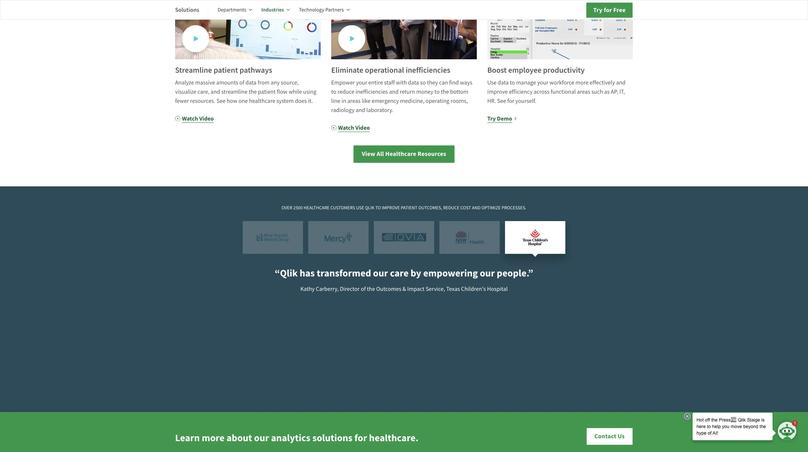 Task type: vqa. For each thing, say whether or not it's contained in the screenshot.
'QLIK' image
no



Task type: locate. For each thing, give the bounding box(es) containing it.
improve down use
[[488, 88, 508, 96]]

watch video down the radiology
[[338, 124, 370, 132]]

impact
[[408, 286, 425, 293]]

use data to manage your workforce more effectively and improve efficiency across functional areas such as ap, it, hr. see for yourself.
[[488, 79, 626, 105]]

of for the
[[361, 286, 366, 293]]

empower
[[331, 79, 355, 87]]

kathy carberry, director of the outcomes & impact service, texas children's hospital
[[301, 286, 508, 293]]

1 horizontal spatial patient
[[258, 88, 276, 96]]

over
[[282, 205, 293, 211]]

data right use
[[498, 79, 509, 87]]

laboratory.
[[367, 107, 394, 114]]

data left from
[[246, 79, 257, 87]]

entire
[[369, 79, 383, 87]]

solutions menu bar
[[175, 2, 359, 18]]

your inside empower your entire staff with data so they can find ways to reduce inefficiencies and return money to the bottom line in areas like emergency medicine, operating rooms, radiology and laboratory.
[[356, 79, 367, 87]]

people."
[[497, 267, 534, 280]]

how
[[227, 97, 237, 105]]

0 vertical spatial improve
[[488, 88, 508, 96]]

0 horizontal spatial our
[[254, 432, 269, 445]]

1 horizontal spatial watch video
[[338, 124, 370, 132]]

see inside the use data to manage your workforce more effectively and improve efficiency across functional areas such as ap, it, hr. see for yourself.
[[497, 97, 506, 105]]

with
[[396, 79, 407, 87]]

1 your from the left
[[356, 79, 367, 87]]

reduce inside empower your entire staff with data so they can find ways to reduce inefficiencies and return money to the bottom line in areas like emergency medicine, operating rooms, radiology and laboratory.
[[338, 88, 355, 96]]

watch for streamline patient pathways
[[182, 115, 198, 123]]

0 horizontal spatial video
[[199, 115, 214, 123]]

technology
[[299, 7, 325, 13]]

3 data from the left
[[498, 79, 509, 87]]

and up the it,
[[616, 79, 626, 87]]

1 vertical spatial of
[[361, 286, 366, 293]]

of right 'director'
[[361, 286, 366, 293]]

more
[[576, 79, 589, 87], [202, 432, 225, 445]]

0 vertical spatial healthcare
[[249, 97, 275, 105]]

your left 'entire'
[[356, 79, 367, 87]]

empowering
[[423, 267, 478, 280]]

watch video link
[[175, 114, 214, 123], [331, 123, 370, 133]]

has
[[300, 267, 315, 280]]

patient left "outcomes,"
[[401, 205, 418, 211]]

solutions
[[313, 432, 353, 445]]

1 horizontal spatial of
[[361, 286, 366, 293]]

more right workforce
[[576, 79, 589, 87]]

reduce up "in"
[[338, 88, 355, 96]]

1 vertical spatial healthcare
[[304, 205, 330, 211]]

in
[[342, 97, 346, 105]]

0 horizontal spatial inefficiencies
[[356, 88, 388, 96]]

0 horizontal spatial your
[[356, 79, 367, 87]]

of for data
[[240, 79, 244, 87]]

eliminate operational inefficiencies
[[331, 65, 451, 75]]

areas inside the use data to manage your workforce more effectively and improve efficiency across functional areas such as ap, it, hr. see for yourself.
[[577, 88, 591, 96]]

2 vertical spatial for
[[355, 432, 367, 445]]

1 horizontal spatial inefficiencies
[[406, 65, 451, 75]]

watch for eliminate operational inefficiencies
[[338, 124, 354, 132]]

improve right qlik
[[382, 205, 400, 211]]

1 horizontal spatial your
[[538, 79, 549, 87]]

of inside analyze massive amounts of data from any source, visualize care, and streamline the patient flow while using fewer resources. see how one healthcare system does it.
[[240, 79, 244, 87]]

they
[[427, 79, 438, 87]]

to up efficiency
[[510, 79, 515, 87]]

0 horizontal spatial watch
[[182, 115, 198, 123]]

see inside analyze massive amounts of data from any source, visualize care, and streamline the patient flow while using fewer resources. see how one healthcare system does it.
[[217, 97, 226, 105]]

video down laboratory. on the top left of the page
[[356, 124, 370, 132]]

0 vertical spatial inefficiencies
[[406, 65, 451, 75]]

departments
[[218, 7, 246, 13]]

watch down the radiology
[[338, 124, 354, 132]]

employee
[[509, 65, 542, 75]]

for down efficiency
[[508, 97, 515, 105]]

reduce left cost
[[443, 205, 460, 211]]

2 horizontal spatial data
[[498, 79, 509, 87]]

0 horizontal spatial try
[[488, 115, 496, 123]]

ap,
[[611, 88, 619, 96]]

2 data from the left
[[408, 79, 419, 87]]

try inside "link"
[[594, 6, 603, 14]]

for inside the use data to manage your workforce more effectively and improve efficiency across functional areas such as ap, it, hr. see for yourself.
[[508, 97, 515, 105]]

areas right "in"
[[348, 97, 361, 105]]

1 vertical spatial areas
[[348, 97, 361, 105]]

hr.
[[488, 97, 496, 105]]

0 horizontal spatial for
[[355, 432, 367, 445]]

0 horizontal spatial data
[[246, 79, 257, 87]]

watch video link down resources.
[[175, 114, 214, 123]]

inefficiencies inside empower your entire staff with data so they can find ways to reduce inefficiencies and return money to the bottom line in areas like emergency medicine, operating rooms, radiology and laboratory.
[[356, 88, 388, 96]]

0 horizontal spatial reduce
[[338, 88, 355, 96]]

areas left such
[[577, 88, 591, 96]]

1 horizontal spatial data
[[408, 79, 419, 87]]

the inside analyze massive amounts of data from any source, visualize care, and streamline the patient flow while using fewer resources. see how one healthcare system does it.
[[249, 88, 257, 96]]

healthcare
[[386, 150, 417, 158]]

1 horizontal spatial for
[[508, 97, 515, 105]]

streamline
[[221, 88, 248, 96]]

watch down fewer
[[182, 115, 198, 123]]

video down resources.
[[199, 115, 214, 123]]

healthcare down from
[[249, 97, 275, 105]]

find
[[449, 79, 459, 87]]

processes.
[[502, 205, 527, 211]]

watch video for eliminate
[[338, 124, 370, 132]]

our right about
[[254, 432, 269, 445]]

try left free
[[594, 6, 603, 14]]

video for eliminate
[[356, 124, 370, 132]]

2 see from the left
[[497, 97, 506, 105]]

and right cost
[[472, 205, 481, 211]]

our up hospital
[[480, 267, 495, 280]]

1 horizontal spatial healthcare
[[304, 205, 330, 211]]

video for streamline
[[199, 115, 214, 123]]

for
[[604, 6, 612, 14], [508, 97, 515, 105], [355, 432, 367, 445]]

learn
[[175, 432, 200, 445]]

0 vertical spatial watch
[[182, 115, 198, 123]]

the down can
[[441, 88, 449, 96]]

contact us link
[[587, 429, 633, 446]]

can
[[439, 79, 448, 87]]

0 horizontal spatial areas
[[348, 97, 361, 105]]

the
[[249, 88, 257, 96], [441, 88, 449, 96], [367, 286, 375, 293]]

rooms,
[[451, 97, 468, 105]]

1 horizontal spatial see
[[497, 97, 506, 105]]

learn more about our analytics solutions for healthcare.
[[175, 432, 419, 445]]

operating
[[426, 97, 450, 105]]

for right solutions
[[355, 432, 367, 445]]

2 horizontal spatial patient
[[401, 205, 418, 211]]

1 horizontal spatial watch
[[338, 124, 354, 132]]

0 horizontal spatial patient
[[214, 65, 238, 75]]

of up streamline
[[240, 79, 244, 87]]

1 vertical spatial patient
[[258, 88, 276, 96]]

0 horizontal spatial watch video
[[182, 115, 214, 123]]

the right streamline
[[249, 88, 257, 96]]

&
[[403, 286, 406, 293]]

2 horizontal spatial the
[[441, 88, 449, 96]]

kathy
[[301, 286, 315, 293]]

1 vertical spatial more
[[202, 432, 225, 445]]

for inside "link"
[[604, 6, 612, 14]]

analytics
[[271, 432, 311, 445]]

watch video down resources.
[[182, 115, 214, 123]]

ways
[[460, 79, 473, 87]]

and inside analyze massive amounts of data from any source, visualize care, and streamline the patient flow while using fewer resources. see how one healthcare system does it.
[[211, 88, 220, 96]]

industries link
[[261, 2, 290, 18]]

and
[[616, 79, 626, 87], [211, 88, 220, 96], [389, 88, 399, 96], [356, 107, 365, 114], [472, 205, 481, 211]]

partners
[[326, 7, 344, 13]]

1 horizontal spatial try
[[594, 6, 603, 14]]

of inside quotes carousel region
[[361, 286, 366, 293]]

2 horizontal spatial for
[[604, 6, 612, 14]]

our up 'outcomes'
[[373, 267, 388, 280]]

1 vertical spatial try
[[488, 115, 496, 123]]

boost employee productivity
[[488, 65, 585, 75]]

see left how
[[217, 97, 226, 105]]

"qlik
[[275, 267, 298, 280]]

hospital
[[487, 286, 508, 293]]

video
[[199, 115, 214, 123], [356, 124, 370, 132]]

the inside quotes carousel region
[[367, 286, 375, 293]]

nws logo image
[[440, 221, 500, 254]]

source,
[[281, 79, 299, 87]]

1 see from the left
[[217, 97, 226, 105]]

pathways
[[240, 65, 272, 75]]

over 2500 healthcare customers use qlik to improve patient outcomes, reduce cost and optimize processes.
[[282, 205, 527, 211]]

texas children's hospital logo - selected image
[[505, 221, 566, 254]]

massive
[[195, 79, 215, 87]]

healthcare right 2500
[[304, 205, 330, 211]]

such
[[592, 88, 603, 96]]

our
[[373, 267, 388, 280], [480, 267, 495, 280], [254, 432, 269, 445]]

0 vertical spatial areas
[[577, 88, 591, 96]]

more right learn
[[202, 432, 225, 445]]

the left 'outcomes'
[[367, 286, 375, 293]]

1 vertical spatial video
[[356, 124, 370, 132]]

patient up amounts
[[214, 65, 238, 75]]

to inside the use data to manage your workforce more effectively and improve efficiency across functional areas such as ap, it, hr. see for yourself.
[[510, 79, 515, 87]]

eliminate
[[331, 65, 364, 75]]

free
[[614, 6, 626, 14]]

0 vertical spatial for
[[604, 6, 612, 14]]

0 vertical spatial patient
[[214, 65, 238, 75]]

1 horizontal spatial more
[[576, 79, 589, 87]]

1 horizontal spatial our
[[373, 267, 388, 280]]

children's
[[461, 286, 486, 293]]

and down staff
[[389, 88, 399, 96]]

to right qlik
[[376, 205, 381, 211]]

1 horizontal spatial watch video link
[[331, 123, 370, 133]]

1 vertical spatial inefficiencies
[[356, 88, 388, 96]]

technology partners
[[299, 7, 344, 13]]

1 vertical spatial watch video
[[338, 124, 370, 132]]

patient down from
[[258, 88, 276, 96]]

2 your from the left
[[538, 79, 549, 87]]

1 horizontal spatial video
[[356, 124, 370, 132]]

1 vertical spatial for
[[508, 97, 515, 105]]

watch video link down the radiology
[[331, 123, 370, 133]]

0 horizontal spatial the
[[249, 88, 257, 96]]

areas inside empower your entire staff with data so they can find ways to reduce inefficiencies and return money to the bottom line in areas like emergency medicine, operating rooms, radiology and laboratory.
[[348, 97, 361, 105]]

inefficiencies up they
[[406, 65, 451, 75]]

0 horizontal spatial watch video link
[[175, 114, 214, 123]]

mercy health logo image
[[374, 221, 434, 254]]

0 vertical spatial of
[[240, 79, 244, 87]]

try left demo
[[488, 115, 496, 123]]

0 horizontal spatial of
[[240, 79, 244, 87]]

try for try demo
[[488, 115, 496, 123]]

care
[[390, 267, 409, 280]]

1 horizontal spatial the
[[367, 286, 375, 293]]

for left free
[[604, 6, 612, 14]]

1 horizontal spatial areas
[[577, 88, 591, 96]]

care,
[[198, 88, 210, 96]]

1 vertical spatial reduce
[[443, 205, 460, 211]]

fewer
[[175, 97, 189, 105]]

0 vertical spatial reduce
[[338, 88, 355, 96]]

0 vertical spatial watch video
[[182, 115, 214, 123]]

your
[[356, 79, 367, 87], [538, 79, 549, 87]]

resources
[[418, 150, 447, 158]]

your up across
[[538, 79, 549, 87]]

watch video
[[182, 115, 214, 123], [338, 124, 370, 132]]

0 horizontal spatial see
[[217, 97, 226, 105]]

0 vertical spatial video
[[199, 115, 214, 123]]

inefficiencies down 'entire'
[[356, 88, 388, 96]]

see right hr.
[[497, 97, 506, 105]]

data
[[246, 79, 257, 87], [408, 79, 419, 87], [498, 79, 509, 87]]

amounts
[[216, 79, 238, 87]]

line
[[331, 97, 341, 105]]

1 vertical spatial watch
[[338, 124, 354, 132]]

data left so
[[408, 79, 419, 87]]

1 data from the left
[[246, 79, 257, 87]]

0 horizontal spatial healthcare
[[249, 97, 275, 105]]

1 horizontal spatial improve
[[488, 88, 508, 96]]

improve
[[488, 88, 508, 96], [382, 205, 400, 211]]

0 horizontal spatial improve
[[382, 205, 400, 211]]

and right care,
[[211, 88, 220, 96]]

0 vertical spatial try
[[594, 6, 603, 14]]

0 vertical spatial more
[[576, 79, 589, 87]]

quotes carousel region
[[0, 221, 809, 395]]



Task type: describe. For each thing, give the bounding box(es) containing it.
view all healthcare resources link
[[354, 146, 455, 163]]

"qlik has transformed our care by empowering our people."
[[275, 267, 534, 280]]

see for employee
[[497, 97, 506, 105]]

from
[[258, 79, 270, 87]]

resources.
[[190, 97, 215, 105]]

any
[[271, 79, 280, 87]]

across
[[534, 88, 550, 96]]

technology partners link
[[299, 2, 350, 18]]

and down like
[[356, 107, 365, 114]]

bottom
[[450, 88, 469, 96]]

streamline
[[175, 65, 212, 75]]

streamline patient pathways
[[175, 65, 272, 75]]

service,
[[426, 286, 445, 293]]

to up the operating at the right of the page
[[435, 88, 440, 96]]

functional
[[551, 88, 576, 96]]

solutions
[[175, 6, 199, 14]]

visualize
[[175, 88, 196, 96]]

yourself.
[[516, 97, 537, 105]]

try demo
[[488, 115, 512, 123]]

staff
[[384, 79, 395, 87]]

workforce
[[550, 79, 575, 87]]

mercy logo image
[[308, 221, 369, 254]]

manage
[[516, 79, 536, 87]]

emergency
[[372, 97, 399, 105]]

outcomes,
[[419, 205, 443, 211]]

data inside the use data to manage your workforce more effectively and improve efficiency across functional areas such as ap, it, hr. see for yourself.
[[498, 79, 509, 87]]

productivity
[[543, 65, 585, 75]]

more inside the use data to manage your workforce more effectively and improve efficiency across functional areas such as ap, it, hr. see for yourself.
[[576, 79, 589, 87]]

our for healthcare.
[[254, 432, 269, 445]]

as
[[605, 88, 610, 96]]

cost
[[461, 205, 471, 211]]

departments link
[[218, 2, 252, 18]]

see for patient
[[217, 97, 226, 105]]

it.
[[308, 97, 313, 105]]

using
[[303, 88, 317, 96]]

by
[[411, 267, 422, 280]]

0 horizontal spatial more
[[202, 432, 225, 445]]

watch video for streamline
[[182, 115, 214, 123]]

1 vertical spatial improve
[[382, 205, 400, 211]]

anne arundel medical center logo image
[[243, 221, 303, 254]]

one
[[239, 97, 248, 105]]

2 horizontal spatial our
[[480, 267, 495, 280]]

use
[[488, 79, 497, 87]]

boost
[[488, 65, 507, 75]]

like
[[362, 97, 371, 105]]

transformed
[[317, 267, 371, 280]]

effectively
[[590, 79, 615, 87]]

money
[[417, 88, 434, 96]]

patient inside analyze massive amounts of data from any source, visualize care, and streamline the patient flow while using fewer resources. see how one healthcare system does it.
[[258, 88, 276, 96]]

1 horizontal spatial reduce
[[443, 205, 460, 211]]

our for our
[[373, 267, 388, 280]]

medicine,
[[400, 97, 425, 105]]

it,
[[620, 88, 625, 96]]

empower your entire staff with data so they can find ways to reduce inefficiencies and return money to the bottom line in areas like emergency medicine, operating rooms, radiology and laboratory.
[[331, 79, 473, 114]]

the inside empower your entire staff with data so they can find ways to reduce inefficiencies and return money to the bottom line in areas like emergency medicine, operating rooms, radiology and laboratory.
[[441, 88, 449, 96]]

director
[[340, 286, 360, 293]]

efficiency
[[509, 88, 533, 96]]

data inside analyze massive amounts of data from any source, visualize care, and streamline the patient flow while using fewer resources. see how one healthcare system does it.
[[246, 79, 257, 87]]

contact us
[[595, 433, 625, 441]]

try demo link
[[488, 114, 517, 123]]

customers
[[331, 205, 355, 211]]

view
[[362, 150, 376, 158]]

use
[[356, 205, 364, 211]]

contact
[[595, 433, 617, 441]]

industries
[[261, 6, 284, 13]]

data inside empower your entire staff with data so they can find ways to reduce inefficiencies and return money to the bottom line in areas like emergency medicine, operating rooms, radiology and laboratory.
[[408, 79, 419, 87]]

watch video link for eliminate
[[331, 123, 370, 133]]

system
[[277, 97, 294, 105]]

texas
[[447, 286, 460, 293]]

optimize
[[482, 205, 501, 211]]

healthcare.
[[369, 432, 419, 445]]

healthcare inside analyze massive amounts of data from any source, visualize care, and streamline the patient flow while using fewer resources. see how one healthcare system does it.
[[249, 97, 275, 105]]

try for try for free
[[594, 6, 603, 14]]

analyze massive amounts of data from any source, visualize care, and streamline the patient flow while using fewer resources. see how one healthcare system does it.
[[175, 79, 317, 105]]

demo
[[497, 115, 512, 123]]

while
[[289, 88, 302, 96]]

us
[[618, 433, 625, 441]]

watch video link for streamline
[[175, 114, 214, 123]]

analyze
[[175, 79, 194, 87]]

operational
[[365, 65, 404, 75]]

carousel controls region
[[175, 221, 633, 254]]

improve inside the use data to manage your workforce more effectively and improve efficiency across functional areas such as ap, it, hr. see for yourself.
[[488, 88, 508, 96]]

view all healthcare resources
[[362, 150, 447, 158]]

radiology
[[331, 107, 355, 114]]

your inside the use data to manage your workforce more effectively and improve efficiency across functional areas such as ap, it, hr. see for yourself.
[[538, 79, 549, 87]]

about
[[227, 432, 252, 445]]

2 vertical spatial patient
[[401, 205, 418, 211]]

return
[[400, 88, 415, 96]]

try for free link
[[587, 3, 633, 18]]

qlik
[[365, 205, 375, 211]]

and inside the use data to manage your workforce more effectively and improve efficiency across functional areas such as ap, it, hr. see for yourself.
[[616, 79, 626, 87]]

to up the 'line' on the top of the page
[[331, 88, 337, 96]]



